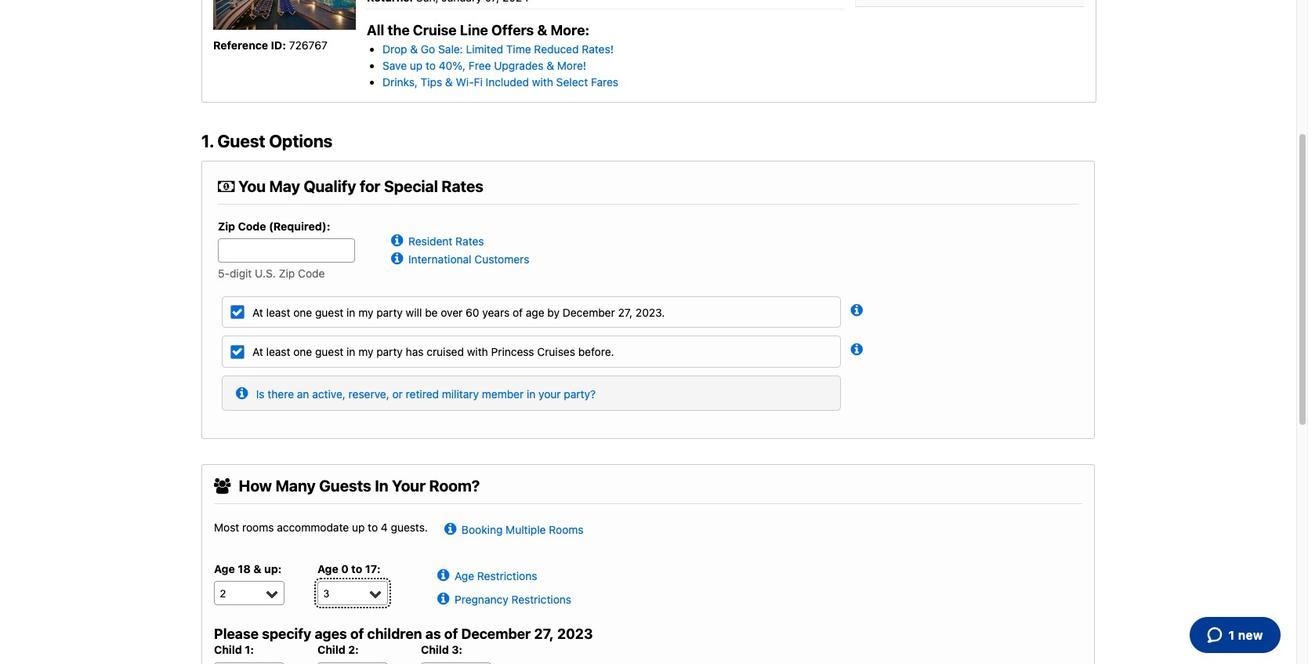 Task type: vqa. For each thing, say whether or not it's contained in the screenshot.
may
yes



Task type: locate. For each thing, give the bounding box(es) containing it.
1 my from the top
[[358, 306, 374, 319]]

up left 4
[[352, 521, 365, 534]]

age
[[214, 562, 235, 576], [318, 562, 339, 576], [455, 569, 474, 582]]

with down upgrades
[[532, 76, 553, 89]]

with right cruised
[[467, 345, 488, 359]]

drinks,
[[383, 76, 418, 89]]

to left 4
[[368, 521, 378, 534]]

party?
[[564, 387, 596, 400]]

cruised
[[427, 345, 464, 359]]

member
[[482, 387, 524, 400]]

1 horizontal spatial age
[[318, 562, 339, 576]]

2 horizontal spatial of
[[513, 306, 523, 319]]

rates!
[[582, 43, 614, 56]]

least for at least one guest in my party has cruised with princess cruises before.
[[266, 345, 290, 359]]

december right by
[[563, 306, 615, 319]]

0 horizontal spatial age
[[214, 562, 235, 576]]

december down pregnancy restrictions link
[[461, 626, 531, 642]]

0 vertical spatial info circle image
[[236, 384, 253, 400]]

& up reduced
[[537, 22, 548, 39]]

party left has
[[377, 345, 403, 359]]

be
[[425, 306, 438, 319]]

age up pregnancy
[[455, 569, 474, 582]]

one for at least one guest in my party will be over
[[293, 306, 312, 319]]

& down reduced
[[547, 59, 554, 72]]

1 horizontal spatial child
[[318, 643, 346, 657]]

rates right special
[[442, 177, 484, 195]]

0 vertical spatial code
[[238, 219, 266, 233]]

rooms
[[549, 523, 584, 537]]

27,
[[618, 306, 633, 319], [534, 626, 554, 642]]

party
[[377, 306, 403, 319], [377, 345, 403, 359]]

2 vertical spatial to
[[351, 562, 362, 576]]

2 child from the left
[[318, 643, 346, 657]]

2 my from the top
[[358, 345, 374, 359]]

ages
[[315, 626, 347, 642]]

an
[[297, 387, 309, 400]]

3:
[[452, 643, 463, 657]]

code down you
[[238, 219, 266, 233]]

1 least from the top
[[266, 306, 290, 319]]

0 horizontal spatial child
[[214, 643, 242, 657]]

least down 5-digit u.s. zip code
[[266, 306, 290, 319]]

17:
[[365, 562, 381, 576]]

rates up international customers
[[456, 234, 484, 248]]

to up tips
[[426, 59, 436, 72]]

is there an active, reserve, or retired military member in your party? link
[[236, 384, 596, 401]]

1 vertical spatial code
[[298, 267, 325, 280]]

guest
[[315, 306, 344, 319], [315, 345, 344, 359]]

0 vertical spatial 27,
[[618, 306, 633, 319]]

zip
[[218, 219, 235, 233], [279, 267, 295, 280]]

0 horizontal spatial zip
[[218, 219, 235, 233]]

0 horizontal spatial code
[[238, 219, 266, 233]]

tips
[[421, 76, 442, 89]]

one for at least one guest in my party has cruised with
[[293, 345, 312, 359]]

has
[[406, 345, 424, 359]]

code down "zip code (required):" text box
[[298, 267, 325, 280]]

info circle image inside international customers link
[[391, 250, 408, 265]]

to
[[426, 59, 436, 72], [368, 521, 378, 534], [351, 562, 362, 576]]

restrictions for pregnancy restrictions
[[512, 593, 572, 606]]

1 horizontal spatial up
[[410, 59, 423, 72]]

child down ages
[[318, 643, 346, 657]]

0 vertical spatial up
[[410, 59, 423, 72]]

info circle image inside booking multiple rooms link
[[445, 520, 462, 536]]

1 at from the top
[[252, 306, 263, 319]]

0 vertical spatial least
[[266, 306, 290, 319]]

27, left 2023
[[534, 626, 554, 642]]

info circle image left the is
[[236, 384, 253, 400]]

1 vertical spatial party
[[377, 345, 403, 359]]

age for age restrictions
[[455, 569, 474, 582]]

the
[[388, 22, 410, 39]]

60
[[466, 306, 480, 319]]

limited
[[466, 43, 503, 56]]

0 horizontal spatial of
[[350, 626, 364, 642]]

money image
[[218, 179, 235, 194]]

0 vertical spatial restrictions
[[477, 569, 537, 582]]

1 vertical spatial december
[[461, 626, 531, 642]]

caribbean princess image
[[213, 0, 356, 30]]

in
[[375, 477, 389, 495]]

info circle image
[[236, 384, 253, 400], [445, 520, 462, 536]]

at up the is
[[252, 345, 263, 359]]

age left 18
[[214, 562, 235, 576]]

room?
[[429, 477, 480, 495]]

0 horizontal spatial up
[[352, 521, 365, 534]]

0 horizontal spatial 27,
[[534, 626, 554, 642]]

child 2:
[[318, 643, 359, 657]]

0 vertical spatial guest
[[315, 306, 344, 319]]

active,
[[312, 387, 346, 400]]

0 vertical spatial in
[[347, 306, 356, 319]]

rooms
[[242, 521, 274, 534]]

1 vertical spatial restrictions
[[512, 593, 572, 606]]

0 vertical spatial party
[[377, 306, 403, 319]]

group
[[218, 220, 1079, 228]]

in for has
[[347, 345, 356, 359]]

to inside "all the cruise line offers & more: drop & go sale: limited time reduced rates! save up to 40%, free upgrades & more! drinks, tips & wi-fi included with select fares"
[[426, 59, 436, 72]]

reduced
[[534, 43, 579, 56]]

resident rates
[[408, 234, 484, 248]]

please specify ages of children as of december 27, 2023 group
[[214, 643, 525, 664]]

1 party from the top
[[377, 306, 403, 319]]

guest up active,
[[315, 345, 344, 359]]

least
[[266, 306, 290, 319], [266, 345, 290, 359]]

2 guest from the top
[[315, 345, 344, 359]]

at down u.s.
[[252, 306, 263, 319]]

2 one from the top
[[293, 345, 312, 359]]

0 vertical spatial with
[[532, 76, 553, 89]]

in up reserve,
[[347, 345, 356, 359]]

restrictions up pregnancy restrictions link
[[477, 569, 537, 582]]

one down 5-digit u.s. zip code
[[293, 306, 312, 319]]

military
[[442, 387, 479, 400]]

all the cruise line offers & more: drop & go sale: limited time reduced rates! save up to 40%, free upgrades & more! drinks, tips & wi-fi included with select fares
[[367, 22, 619, 89]]

age for age 18 & up:
[[214, 562, 235, 576]]

child for child 2:
[[318, 643, 346, 657]]

how
[[239, 477, 272, 495]]

you may qualify for special rates
[[235, 177, 484, 195]]

2 at from the top
[[252, 345, 263, 359]]

as
[[426, 626, 441, 642]]

how many guests in your room?
[[239, 477, 480, 495]]

0 vertical spatial zip
[[218, 219, 235, 233]]

1:
[[245, 643, 254, 657]]

&
[[537, 22, 548, 39], [410, 43, 418, 56], [547, 59, 554, 72], [445, 76, 453, 89], [254, 562, 262, 576]]

child down as
[[421, 643, 449, 657]]

info circle image
[[391, 231, 408, 247], [391, 250, 408, 265], [851, 301, 868, 317], [851, 341, 868, 356], [438, 566, 455, 582], [438, 590, 455, 606]]

2 party from the top
[[377, 345, 403, 359]]

1 vertical spatial with
[[467, 345, 488, 359]]

1 vertical spatial to
[[368, 521, 378, 534]]

of up "2:"
[[350, 626, 364, 642]]

in
[[347, 306, 356, 319], [347, 345, 356, 359], [527, 387, 536, 400]]

info circle image for pregnancy restrictions
[[438, 590, 455, 606]]

age left 0
[[318, 562, 339, 576]]

december
[[563, 306, 615, 319], [461, 626, 531, 642]]

info circle image inside pregnancy restrictions link
[[438, 590, 455, 606]]

1 vertical spatial in
[[347, 345, 356, 359]]

1 vertical spatial my
[[358, 345, 374, 359]]

1 vertical spatial guest
[[315, 345, 344, 359]]

booking multiple rooms
[[462, 523, 584, 537]]

customers
[[475, 253, 530, 266]]

0 horizontal spatial info circle image
[[236, 384, 253, 400]]

most rooms accommodate up to 4 guests.
[[214, 521, 428, 534]]

retired
[[406, 387, 439, 400]]

0 vertical spatial one
[[293, 306, 312, 319]]

princess
[[491, 345, 534, 359]]

child 3:
[[421, 643, 463, 657]]

party left will at the left of page
[[377, 306, 403, 319]]

0 vertical spatial december
[[563, 306, 615, 319]]

party for will
[[377, 306, 403, 319]]

save
[[383, 59, 407, 72]]

fares
[[591, 76, 619, 89]]

child
[[214, 643, 242, 657], [318, 643, 346, 657], [421, 643, 449, 657]]

2 vertical spatial in
[[527, 387, 536, 400]]

of left age
[[513, 306, 523, 319]]

3 child from the left
[[421, 643, 449, 657]]

1 horizontal spatial info circle image
[[445, 520, 462, 536]]

up down the go
[[410, 59, 423, 72]]

one up an
[[293, 345, 312, 359]]

info circle image inside resident rates link
[[391, 231, 408, 247]]

up
[[410, 59, 423, 72], [352, 521, 365, 534]]

1 child from the left
[[214, 643, 242, 657]]

1 vertical spatial one
[[293, 345, 312, 359]]

least up there
[[266, 345, 290, 359]]

how many guests in your room? group
[[214, 562, 421, 617]]

or
[[392, 387, 403, 400]]

2 least from the top
[[266, 345, 290, 359]]

& left the go
[[410, 43, 418, 56]]

in for will
[[347, 306, 356, 319]]

my up reserve,
[[358, 345, 374, 359]]

at
[[252, 306, 263, 319], [252, 345, 263, 359]]

child down please
[[214, 643, 242, 657]]

guest for will
[[315, 306, 344, 319]]

1 guest from the top
[[315, 306, 344, 319]]

1 vertical spatial info circle image
[[445, 520, 462, 536]]

info circle image down room? at bottom left
[[445, 520, 462, 536]]

to inside how many guests in your room? group
[[351, 562, 362, 576]]

in left your
[[527, 387, 536, 400]]

0 horizontal spatial to
[[351, 562, 362, 576]]

1 horizontal spatial with
[[532, 76, 553, 89]]

zip down money image
[[218, 219, 235, 233]]

2 horizontal spatial age
[[455, 569, 474, 582]]

over
[[441, 306, 463, 319]]

0 vertical spatial my
[[358, 306, 374, 319]]

of
[[513, 306, 523, 319], [350, 626, 364, 642], [444, 626, 458, 642]]

1 vertical spatial least
[[266, 345, 290, 359]]

27, left 2023.
[[618, 306, 633, 319]]

2 horizontal spatial child
[[421, 643, 449, 657]]

1 one from the top
[[293, 306, 312, 319]]

many
[[276, 477, 316, 495]]

of up 3:
[[444, 626, 458, 642]]

at for at least one guest in my party will be over
[[252, 306, 263, 319]]

with
[[532, 76, 553, 89], [467, 345, 488, 359]]

reference id: 726767
[[213, 38, 328, 51]]

more!
[[557, 59, 587, 72]]

0 vertical spatial at
[[252, 306, 263, 319]]

in left will at the left of page
[[347, 306, 356, 319]]

there
[[268, 387, 294, 400]]

1 horizontal spatial zip
[[279, 267, 295, 280]]

by
[[548, 306, 560, 319]]

info circle image inside "is there an active, reserve, or retired military member in your party?" link
[[236, 384, 253, 400]]

& right 18
[[254, 562, 262, 576]]

to right 0
[[351, 562, 362, 576]]

restrictions up 2023
[[512, 593, 572, 606]]

1 vertical spatial at
[[252, 345, 263, 359]]

1 horizontal spatial of
[[444, 626, 458, 642]]

international customers link
[[391, 250, 530, 267]]

international customers
[[408, 253, 530, 266]]

select
[[556, 76, 588, 89]]

guest down 5-digit u.s. zip code
[[315, 306, 344, 319]]

zip right u.s.
[[279, 267, 295, 280]]

code
[[238, 219, 266, 233], [298, 267, 325, 280]]

0 vertical spatial to
[[426, 59, 436, 72]]

more:
[[551, 22, 590, 39]]

pregnancy restrictions link
[[438, 590, 572, 607]]

one
[[293, 306, 312, 319], [293, 345, 312, 359]]

is
[[256, 387, 265, 400]]

at least one guest in my party has cruised with princess cruises before.
[[252, 345, 614, 359]]

pregnancy
[[455, 593, 509, 606]]

info circle image inside age restrictions link
[[438, 566, 455, 582]]

& left wi-
[[445, 76, 453, 89]]

is there an active, reserve, or retired military member in your party?
[[256, 387, 596, 400]]

age restrictions
[[455, 569, 537, 582]]

info circle image for booking multiple rooms link
[[445, 520, 462, 536]]

1 vertical spatial 27,
[[534, 626, 554, 642]]

2 horizontal spatial to
[[426, 59, 436, 72]]

my left will at the left of page
[[358, 306, 374, 319]]

child 1:
[[214, 643, 254, 657]]



Task type: describe. For each thing, give the bounding box(es) containing it.
reference
[[213, 38, 268, 51]]

info circle image for international customers
[[391, 250, 408, 265]]

you
[[238, 177, 266, 195]]

1 vertical spatial up
[[352, 521, 365, 534]]

Zip Code (Required): text field
[[218, 238, 355, 263]]

special
[[384, 177, 438, 195]]

fi
[[474, 76, 483, 89]]

qualify
[[304, 177, 356, 195]]

18
[[238, 562, 251, 576]]

0 horizontal spatial with
[[467, 345, 488, 359]]

1 horizontal spatial december
[[563, 306, 615, 319]]

2:
[[348, 643, 359, 657]]

1 vertical spatial zip
[[279, 267, 295, 280]]

guest for has
[[315, 345, 344, 359]]

at least one guest in my party will be over 60 years of age by december 27, 2023.
[[252, 306, 665, 319]]

international
[[408, 253, 472, 266]]

for
[[360, 177, 381, 195]]

child for child 1:
[[214, 643, 242, 657]]

may
[[269, 177, 300, 195]]

& inside how many guests in your room? group
[[254, 562, 262, 576]]

wi-
[[456, 76, 474, 89]]

0
[[341, 562, 349, 576]]

1 horizontal spatial 27,
[[618, 306, 633, 319]]

age 18 & up:
[[214, 562, 282, 576]]

1.
[[202, 131, 214, 152]]

years
[[482, 306, 510, 319]]

accommodate
[[277, 521, 349, 534]]

drop
[[383, 43, 407, 56]]

2023.
[[636, 306, 665, 319]]

before.
[[578, 345, 614, 359]]

will
[[406, 306, 422, 319]]

4
[[381, 521, 388, 534]]

least for at least one guest in my party will be over 60 years of age by december 27, 2023.
[[266, 306, 290, 319]]

children
[[367, 626, 422, 642]]

726767
[[289, 38, 328, 51]]

reserve,
[[349, 387, 390, 400]]

5-
[[218, 267, 230, 280]]

up inside "all the cruise line offers & more: drop & go sale: limited time reduced rates! save up to 40%, free upgrades & more! drinks, tips & wi-fi included with select fares"
[[410, 59, 423, 72]]

booking
[[462, 523, 503, 537]]

zip code (required):
[[218, 219, 330, 233]]

at for at least one guest in my party has cruised with
[[252, 345, 263, 359]]

party for has
[[377, 345, 403, 359]]

drinks, tips & wi-fi included with select fares link
[[383, 76, 619, 89]]

booking multiple rooms link
[[445, 520, 584, 537]]

5-digit u.s. zip code
[[218, 267, 325, 280]]

restrictions for age restrictions
[[477, 569, 537, 582]]

child for child 3:
[[421, 643, 449, 657]]

my for will
[[358, 306, 374, 319]]

multiple
[[506, 523, 546, 537]]

0 horizontal spatial december
[[461, 626, 531, 642]]

drop & go sale: limited time reduced rates! link
[[383, 43, 614, 56]]

included
[[486, 76, 529, 89]]

with inside "all the cruise line offers & more: drop & go sale: limited time reduced rates! save up to 40%, free upgrades & more! drinks, tips & wi-fi included with select fares"
[[532, 76, 553, 89]]

1 horizontal spatial to
[[368, 521, 378, 534]]

save up to 40%, free upgrades & more! link
[[383, 59, 587, 72]]

free
[[469, 59, 491, 72]]

info circle image for "is there an active, reserve, or retired military member in your party?" link
[[236, 384, 253, 400]]

digit
[[230, 267, 252, 280]]

go
[[421, 43, 435, 56]]

info circle image for resident rates
[[391, 231, 408, 247]]

info circle image for age restrictions
[[438, 566, 455, 582]]

2023
[[557, 626, 593, 642]]

cruises
[[537, 345, 575, 359]]

cruise
[[413, 22, 457, 39]]

line
[[460, 22, 488, 39]]

your
[[392, 477, 426, 495]]

1 vertical spatial rates
[[456, 234, 484, 248]]

1 horizontal spatial code
[[298, 267, 325, 280]]

u.s.
[[255, 267, 276, 280]]

guest
[[217, 131, 265, 152]]

users image
[[214, 478, 231, 494]]

upgrades
[[494, 59, 544, 72]]

time
[[506, 43, 531, 56]]

my for has
[[358, 345, 374, 359]]

offers
[[492, 22, 534, 39]]

1. guest options
[[202, 131, 333, 152]]

please specify ages of children as of december 27, 2023
[[214, 626, 593, 642]]

guests.
[[391, 521, 428, 534]]

guests
[[319, 477, 371, 495]]

0 vertical spatial rates
[[442, 177, 484, 195]]

most
[[214, 521, 239, 534]]

40%,
[[439, 59, 466, 72]]

up:
[[264, 562, 282, 576]]

resident
[[408, 234, 453, 248]]

resident rates link
[[391, 231, 484, 248]]

your
[[539, 387, 561, 400]]

age for age 0 to 17:
[[318, 562, 339, 576]]

pregnancy restrictions
[[455, 593, 572, 606]]

please
[[214, 626, 259, 642]]

age restrictions link
[[438, 566, 537, 583]]

all
[[367, 22, 384, 39]]



